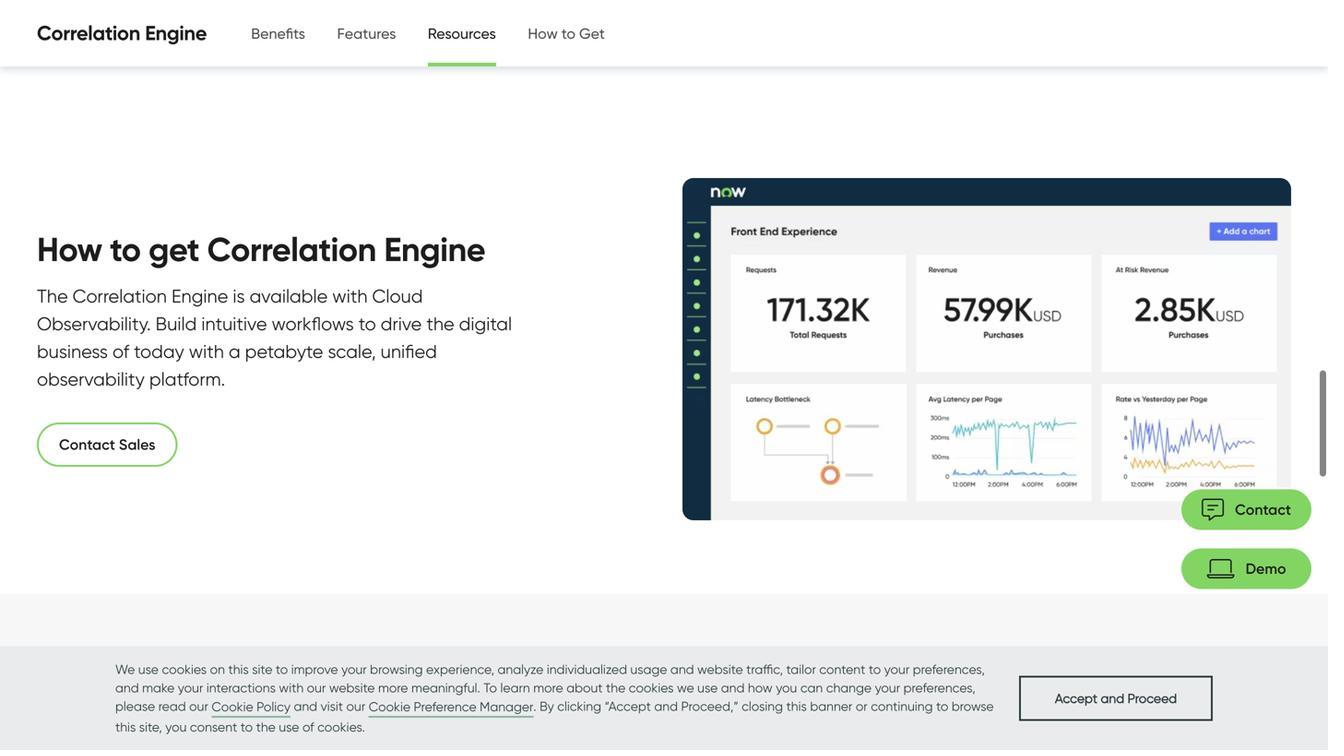 Task type: describe. For each thing, give the bounding box(es) containing it.
proceed,"
[[681, 698, 739, 714]]

usage
[[631, 662, 667, 677]]

tailor
[[787, 662, 816, 677]]

you inside we use cookies on this site to improve your browsing experience, analyze individualized usage and website traffic, tailor content to your preferences, and make your interactions with our website more meaningful. to learn more about the cookies we use and how you can change your preferences, please read our
[[776, 680, 798, 696]]

learn
[[501, 680, 530, 696]]

proceed
[[1128, 690, 1177, 706]]

0 horizontal spatial this
[[115, 719, 136, 735]]

by
[[540, 698, 554, 714]]

of
[[303, 719, 314, 735]]

to up change
[[869, 662, 881, 677]]

preference
[[414, 699, 477, 715]]

.
[[534, 698, 537, 714]]

to right "site"
[[276, 662, 288, 677]]

1 more from the left
[[378, 680, 408, 696]]

or
[[856, 698, 868, 714]]

banner
[[810, 698, 853, 714]]

site
[[252, 662, 273, 677]]

and inside . by clicking "accept and proceed," closing this banner or continuing to browse this site, you consent to the use of cookies.
[[655, 698, 678, 714]]

make
[[142, 680, 175, 696]]

0 horizontal spatial our
[[189, 698, 208, 714]]

accept and proceed button
[[1020, 676, 1213, 721]]

content
[[820, 662, 866, 677]]

0 vertical spatial cookies
[[162, 662, 207, 677]]

2 cookie from the left
[[369, 699, 411, 715]]

interactions
[[207, 680, 276, 696]]

policy
[[257, 699, 291, 715]]

the inside . by clicking "accept and proceed," closing this banner or continuing to browse this site, you consent to the use of cookies.
[[256, 719, 276, 735]]

cookie policy link
[[212, 698, 291, 718]]

improve
[[291, 662, 338, 677]]

cookie policy and visit our cookie preference manager
[[212, 698, 534, 715]]

and down "we"
[[115, 680, 139, 696]]

browse
[[952, 698, 994, 714]]

1 vertical spatial website
[[329, 680, 375, 696]]

1 horizontal spatial website
[[698, 662, 743, 677]]

please
[[115, 698, 155, 714]]

accept
[[1055, 690, 1098, 706]]

experience,
[[426, 662, 495, 677]]

to left browse on the bottom right of the page
[[937, 698, 949, 714]]

closing
[[742, 698, 783, 714]]

cookie preference manager link
[[369, 698, 534, 718]]

we
[[677, 680, 694, 696]]



Task type: locate. For each thing, give the bounding box(es) containing it.
and up we on the bottom right of the page
[[671, 662, 694, 677]]

this
[[228, 662, 249, 677], [787, 698, 807, 714], [115, 719, 136, 735]]

the up '"accept'
[[606, 680, 626, 696]]

how
[[748, 680, 773, 696]]

cookies up make
[[162, 662, 207, 677]]

you down read
[[165, 719, 187, 735]]

clicking
[[558, 698, 602, 714]]

1 vertical spatial use
[[698, 680, 718, 696]]

visit
[[321, 698, 343, 714]]

your
[[341, 662, 367, 677], [885, 662, 910, 677], [178, 680, 203, 696], [875, 680, 901, 696]]

0 horizontal spatial the
[[256, 719, 276, 735]]

this inside we use cookies on this site to improve your browsing experience, analyze individualized usage and website traffic, tailor content to your preferences, and make your interactions with our website more meaningful. to learn more about the cookies we use and how you can change your preferences, please read our
[[228, 662, 249, 677]]

manager
[[480, 699, 534, 715]]

0 horizontal spatial more
[[378, 680, 408, 696]]

our right visit
[[346, 698, 366, 714]]

1 horizontal spatial you
[[776, 680, 798, 696]]

2 horizontal spatial our
[[346, 698, 366, 714]]

"accept
[[605, 698, 651, 714]]

use
[[138, 662, 159, 677], [698, 680, 718, 696], [279, 719, 299, 735]]

0 horizontal spatial use
[[138, 662, 159, 677]]

1 horizontal spatial the
[[606, 680, 626, 696]]

our
[[307, 680, 326, 696], [189, 698, 208, 714], [346, 698, 366, 714]]

site,
[[139, 719, 162, 735]]

1 cookie from the left
[[212, 699, 253, 715]]

you down the tailor at the right bottom of page
[[776, 680, 798, 696]]

2 horizontal spatial use
[[698, 680, 718, 696]]

can
[[801, 680, 823, 696]]

about
[[567, 680, 603, 696]]

this down can
[[787, 698, 807, 714]]

this down please
[[115, 719, 136, 735]]

website up the proceed,"
[[698, 662, 743, 677]]

to down "cookie policy" link
[[241, 719, 253, 735]]

cookies
[[162, 662, 207, 677], [629, 680, 674, 696]]

accept and proceed
[[1055, 690, 1177, 706]]

0 vertical spatial this
[[228, 662, 249, 677]]

. by clicking "accept and proceed," closing this banner or continuing to browse this site, you consent to the use of cookies.
[[115, 698, 994, 735]]

1 horizontal spatial our
[[307, 680, 326, 696]]

our down improve
[[307, 680, 326, 696]]

cookies.
[[318, 719, 365, 735]]

preferences,
[[913, 662, 985, 677], [904, 680, 976, 696]]

and inside cookie policy and visit our cookie preference manager
[[294, 698, 317, 714]]

1 vertical spatial this
[[787, 698, 807, 714]]

0 vertical spatial website
[[698, 662, 743, 677]]

0 vertical spatial the
[[606, 680, 626, 696]]

1 horizontal spatial more
[[533, 680, 563, 696]]

more down browsing
[[378, 680, 408, 696]]

cookies down usage
[[629, 680, 674, 696]]

1 vertical spatial cookies
[[629, 680, 674, 696]]

to
[[484, 680, 497, 696]]

the inside we use cookies on this site to improve your browsing experience, analyze individualized usage and website traffic, tailor content to your preferences, and make your interactions with our website more meaningful. to learn more about the cookies we use and how you can change your preferences, please read our
[[606, 680, 626, 696]]

1 vertical spatial preferences,
[[904, 680, 976, 696]]

use up make
[[138, 662, 159, 677]]

more up by
[[533, 680, 563, 696]]

0 horizontal spatial cookies
[[162, 662, 207, 677]]

continuing
[[871, 698, 933, 714]]

1 horizontal spatial cookie
[[369, 699, 411, 715]]

1 vertical spatial you
[[165, 719, 187, 735]]

change
[[826, 680, 872, 696]]

2 vertical spatial this
[[115, 719, 136, 735]]

analyze
[[498, 662, 544, 677]]

our up consent
[[189, 698, 208, 714]]

1 horizontal spatial use
[[279, 719, 299, 735]]

1 horizontal spatial cookies
[[629, 680, 674, 696]]

read
[[158, 698, 186, 714]]

0 vertical spatial preferences,
[[913, 662, 985, 677]]

individualized
[[547, 662, 627, 677]]

2 more from the left
[[533, 680, 563, 696]]

browsing
[[370, 662, 423, 677]]

use left "of"
[[279, 719, 299, 735]]

you inside . by clicking "accept and proceed," closing this banner or continuing to browse this site, you consent to the use of cookies.
[[165, 719, 187, 735]]

we
[[115, 662, 135, 677]]

to
[[276, 662, 288, 677], [869, 662, 881, 677], [937, 698, 949, 714], [241, 719, 253, 735]]

and right accept
[[1101, 690, 1125, 706]]

traffic,
[[747, 662, 783, 677]]

2 vertical spatial use
[[279, 719, 299, 735]]

use inside . by clicking "accept and proceed," closing this banner or continuing to browse this site, you consent to the use of cookies.
[[279, 719, 299, 735]]

the down policy
[[256, 719, 276, 735]]

0 horizontal spatial website
[[329, 680, 375, 696]]

cookie down interactions on the left
[[212, 699, 253, 715]]

and down we on the bottom right of the page
[[655, 698, 678, 714]]

we use cookies on this site to improve your browsing experience, analyze individualized usage and website traffic, tailor content to your preferences, and make your interactions with our website more meaningful. to learn more about the cookies we use and how you can change your preferences, please read our
[[115, 662, 985, 714]]

0 horizontal spatial cookie
[[212, 699, 253, 715]]

you
[[776, 680, 798, 696], [165, 719, 187, 735]]

website
[[698, 662, 743, 677], [329, 680, 375, 696]]

0 vertical spatial you
[[776, 680, 798, 696]]

1 horizontal spatial this
[[228, 662, 249, 677]]

0 horizontal spatial you
[[165, 719, 187, 735]]

with
[[279, 680, 304, 696]]

and up "of"
[[294, 698, 317, 714]]

more
[[378, 680, 408, 696], [533, 680, 563, 696]]

and inside accept and proceed button
[[1101, 690, 1125, 706]]

website up visit
[[329, 680, 375, 696]]

our inside cookie policy and visit our cookie preference manager
[[346, 698, 366, 714]]

cookie down browsing
[[369, 699, 411, 715]]

meaningful.
[[411, 680, 480, 696]]

and left how
[[721, 680, 745, 696]]

1 vertical spatial the
[[256, 719, 276, 735]]

2 horizontal spatial this
[[787, 698, 807, 714]]

and
[[671, 662, 694, 677], [115, 680, 139, 696], [721, 680, 745, 696], [1101, 690, 1125, 706], [294, 698, 317, 714], [655, 698, 678, 714]]

on
[[210, 662, 225, 677]]

consent
[[190, 719, 237, 735]]

use up the proceed,"
[[698, 680, 718, 696]]

cookie
[[212, 699, 253, 715], [369, 699, 411, 715]]

the
[[606, 680, 626, 696], [256, 719, 276, 735]]

this up interactions on the left
[[228, 662, 249, 677]]

0 vertical spatial use
[[138, 662, 159, 677]]



Task type: vqa. For each thing, say whether or not it's contained in the screenshot.
second Cookie from right
yes



